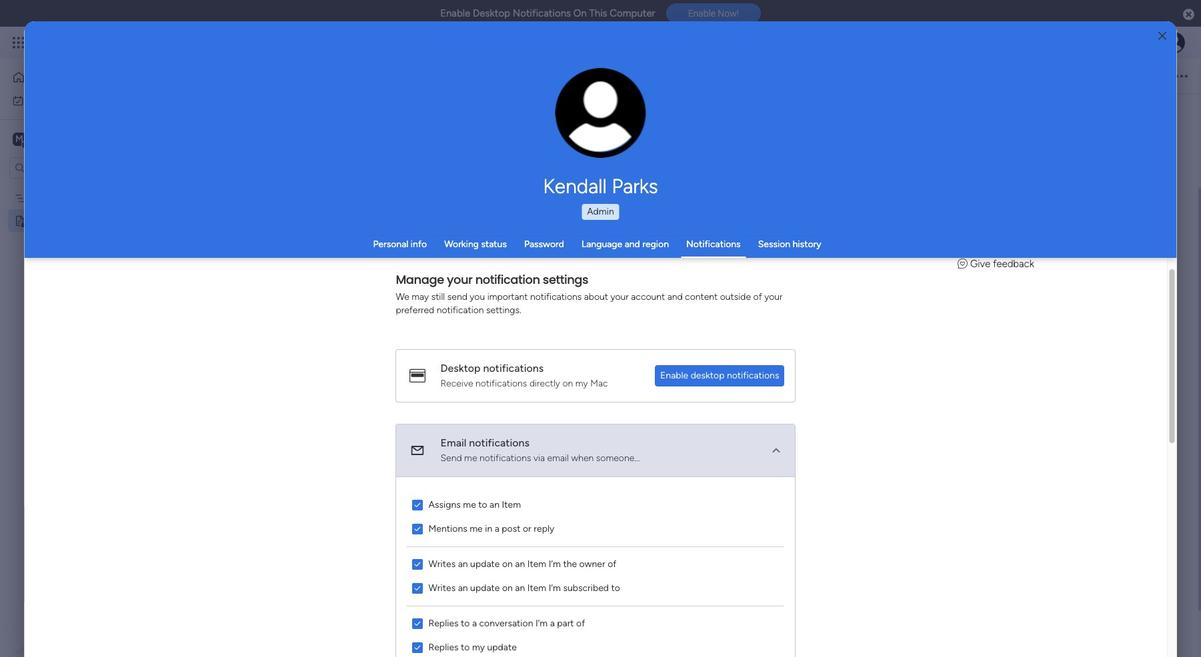 Task type: vqa. For each thing, say whether or not it's contained in the screenshot.
bottommost me
yes



Task type: describe. For each thing, give the bounding box(es) containing it.
manage
[[396, 271, 444, 288]]

owner
[[579, 559, 605, 570]]

enable desktop notifications button
[[655, 365, 785, 387]]

personal info link
[[373, 239, 427, 250]]

1 horizontal spatial a
[[495, 523, 499, 535]]

send
[[440, 453, 462, 464]]

personal
[[373, 239, 409, 250]]

working
[[444, 239, 479, 250]]

part
[[557, 618, 574, 629]]

mac
[[590, 378, 608, 389]]

assigns
[[428, 499, 461, 511]]

password
[[524, 239, 564, 250]]

computer
[[610, 7, 656, 19]]

picture
[[588, 132, 615, 142]]

desktop
[[691, 370, 725, 381]]

region containing assigns me to an item
[[396, 477, 795, 658]]

notifications down finish report
[[479, 453, 531, 464]]

of inside manage your notification settings we may still send you important notifications about your account and content outside of your preferred notification settings.
[[753, 291, 762, 303]]

enable desktop notifications on this computer
[[440, 7, 656, 19]]

0 vertical spatial desktop
[[473, 7, 510, 19]]

v2 ellipsis image
[[1176, 67, 1188, 85]]

me for assigns
[[463, 499, 476, 511]]

important
[[487, 291, 528, 303]]

m
[[15, 133, 23, 144]]

list box containing marketing plan
[[0, 184, 170, 412]]

settings
[[543, 271, 588, 288]]

conversation
[[479, 618, 533, 629]]

1 vertical spatial of
[[608, 559, 616, 570]]

password link
[[524, 239, 564, 250]]

give feedback link
[[958, 258, 1034, 270]]

settings.
[[486, 305, 521, 316]]

notifications up 'create'
[[475, 378, 527, 389]]

region
[[643, 239, 669, 250]]

slide
[[538, 415, 560, 428]]

email notifications send me notifications via email when someone...
[[440, 437, 640, 464]]

notes
[[563, 252, 590, 265]]

v2 user feedback image
[[958, 258, 968, 270]]

to up in
[[478, 499, 487, 511]]

create slide deck
[[505, 415, 586, 428]]

my inside desktop notifications receive notifications directly on my mac
[[575, 378, 588, 389]]

info
[[411, 239, 427, 250]]

kendall
[[543, 175, 607, 199]]

post
[[502, 523, 520, 535]]

replies for replies to a conversation i'm a part of
[[428, 618, 458, 629]]

2 vertical spatial update
[[487, 642, 517, 654]]

dapulse close image
[[1184, 8, 1195, 21]]

replies to my update
[[428, 642, 517, 654]]

session history link
[[758, 239, 822, 250]]

finish for finish report
[[505, 436, 531, 449]]

to right subscribed
[[611, 583, 620, 594]]

we
[[396, 291, 409, 303]]

notifications up directly
[[483, 362, 544, 375]]

mentions me in a post or reply
[[428, 523, 554, 535]]

finish these notes
[[505, 252, 590, 265]]

personal info
[[373, 239, 427, 250]]

enable for enable now!
[[688, 8, 716, 19]]

kendall parks
[[543, 175, 658, 199]]

marketing
[[31, 192, 73, 204]]

i'm for subscribed
[[549, 583, 561, 594]]

replies to a conversation i'm a part of
[[428, 618, 585, 629]]

update for writes an update on an item i'm subscribed to
[[470, 583, 500, 594]]

admin
[[587, 206, 614, 218]]

status
[[481, 239, 507, 250]]

main
[[31, 132, 54, 145]]

item for the
[[527, 559, 546, 570]]

private board image
[[14, 215, 27, 227]]

reply
[[534, 523, 554, 535]]

writes for writes an update on an item i'm the owner of
[[428, 559, 456, 570]]

plan
[[75, 192, 93, 204]]

style button
[[561, 65, 595, 87]]

you
[[470, 291, 485, 303]]

my work
[[29, 94, 65, 106]]

change profile picture
[[573, 120, 629, 142]]

📋 upcoming tasks
[[470, 363, 585, 379]]

language and region link
[[582, 239, 669, 250]]

these
[[533, 252, 560, 265]]

lottie animation image
[[0, 523, 170, 658]]

marketing plan
[[31, 192, 93, 204]]

now!
[[718, 8, 739, 19]]

mentions
[[428, 523, 467, 535]]

home
[[31, 71, 56, 83]]

change
[[573, 120, 603, 130]]

deck
[[563, 415, 586, 428]]

0 vertical spatial notifications
[[513, 7, 571, 19]]

language
[[582, 239, 623, 250]]

my
[[29, 94, 42, 106]]

desktop notifications receive notifications directly on my mac
[[440, 362, 608, 389]]

2 vertical spatial i'm
[[535, 618, 548, 629]]

subscribed
[[563, 583, 609, 594]]

📂
[[470, 227, 485, 243]]

home button
[[8, 67, 143, 88]]

writes an update on an item i'm subscribed to
[[428, 583, 620, 594]]

preferred
[[396, 305, 434, 316]]

✨ priorities for the week
[[470, 295, 620, 311]]

finish report
[[505, 436, 563, 449]]

📂 today
[[470, 227, 528, 243]]

0 horizontal spatial a
[[472, 618, 477, 629]]

working status link
[[444, 239, 507, 250]]

change profile picture button
[[556, 68, 647, 159]]

an up writes an update on an item i'm subscribed to
[[515, 559, 525, 570]]

📋
[[470, 363, 485, 379]]

when
[[571, 453, 594, 464]]

content
[[685, 291, 718, 303]]

receive
[[440, 378, 473, 389]]

may
[[412, 291, 429, 303]]

to up replies to my update
[[461, 618, 470, 629]]

✨
[[470, 295, 485, 311]]



Task type: locate. For each thing, give the bounding box(es) containing it.
on down writes an update on an item i'm the owner of at bottom
[[502, 583, 513, 594]]

notes
[[31, 215, 57, 227]]

report
[[533, 436, 563, 449]]

0 vertical spatial and
[[625, 239, 640, 250]]

the right for
[[565, 295, 585, 311]]

my work button
[[8, 90, 143, 111]]

me left in
[[470, 523, 483, 535]]

replies for replies to my update
[[428, 642, 458, 654]]

your right about at the top of page
[[610, 291, 629, 303]]

of right outside
[[753, 291, 762, 303]]

0 vertical spatial the
[[565, 295, 585, 311]]

an up replies to a conversation i'm a part of
[[458, 583, 468, 594]]

0 horizontal spatial of
[[576, 618, 585, 629]]

1 horizontal spatial and
[[667, 291, 683, 303]]

a right in
[[495, 523, 499, 535]]

1 horizontal spatial of
[[608, 559, 616, 570]]

enable
[[440, 7, 471, 19], [688, 8, 716, 19], [660, 370, 688, 381]]

style
[[567, 70, 589, 81]]

enable desktop notifications
[[660, 370, 779, 381]]

workspace image
[[13, 132, 26, 146]]

2 vertical spatial of
[[576, 618, 585, 629]]

0 horizontal spatial my
[[472, 642, 485, 654]]

notifications
[[513, 7, 571, 19], [687, 239, 741, 250]]

i'm left part
[[535, 618, 548, 629]]

writes for writes an update on an item i'm subscribed to
[[428, 583, 456, 594]]

on
[[574, 7, 587, 19]]

update
[[470, 559, 500, 570], [470, 583, 500, 594], [487, 642, 517, 654]]

2 replies from the top
[[428, 642, 458, 654]]

update for writes an update on an item i'm the owner of
[[470, 559, 500, 570]]

0 vertical spatial on
[[562, 378, 573, 389]]

email
[[440, 437, 466, 449]]

session history
[[758, 239, 822, 250]]

send
[[447, 291, 467, 303]]

1 vertical spatial me
[[463, 499, 476, 511]]

1 vertical spatial notification
[[436, 305, 484, 316]]

workspace
[[57, 132, 109, 145]]

still
[[431, 291, 445, 303]]

of right part
[[576, 618, 585, 629]]

close image
[[1159, 31, 1167, 41]]

parks
[[612, 175, 658, 199]]

on for subscribed
[[502, 583, 513, 594]]

0 vertical spatial item
[[502, 499, 521, 511]]

1 writes from the top
[[428, 559, 456, 570]]

my left mac
[[575, 378, 588, 389]]

create
[[505, 415, 536, 428]]

me right assigns at the left bottom
[[463, 499, 476, 511]]

or
[[523, 523, 531, 535]]

directly
[[529, 378, 560, 389]]

1 horizontal spatial your
[[610, 291, 629, 303]]

upcoming
[[488, 363, 551, 379]]

kendall parks button
[[417, 175, 784, 199]]

enable now!
[[688, 8, 739, 19]]

i'm down reply
[[549, 559, 561, 570]]

1 vertical spatial update
[[470, 583, 500, 594]]

2 horizontal spatial a
[[550, 618, 555, 629]]

2 horizontal spatial of
[[753, 291, 762, 303]]

2 vertical spatial me
[[470, 523, 483, 535]]

in
[[485, 523, 492, 535]]

0 vertical spatial notification
[[475, 271, 540, 288]]

1 horizontal spatial notifications
[[687, 239, 741, 250]]

2 vertical spatial item
[[527, 583, 546, 594]]

assigns me to an item
[[428, 499, 521, 511]]

1 vertical spatial notifications
[[687, 239, 741, 250]]

finish for finish these notes
[[505, 252, 531, 265]]

0 vertical spatial finish
[[505, 252, 531, 265]]

outside
[[720, 291, 751, 303]]

2 vertical spatial on
[[502, 583, 513, 594]]

enable now! button
[[666, 4, 761, 24]]

on up writes an update on an item i'm subscribed to
[[502, 559, 513, 570]]

email
[[547, 453, 569, 464]]

tasks
[[554, 363, 585, 379]]

your right outside
[[764, 291, 783, 303]]

this
[[589, 7, 608, 19]]

notifications up "content" in the top right of the page
[[687, 239, 741, 250]]

give feedback
[[970, 258, 1034, 270]]

list box
[[0, 184, 170, 412]]

update down in
[[470, 559, 500, 570]]

of right owner
[[608, 559, 616, 570]]

1 replies from the top
[[428, 618, 458, 629]]

1 vertical spatial i'm
[[549, 583, 561, 594]]

0 horizontal spatial notifications
[[513, 7, 571, 19]]

notification up important
[[475, 271, 540, 288]]

and left "content" in the top right of the page
[[667, 291, 683, 303]]

i'm
[[549, 559, 561, 570], [549, 583, 561, 594], [535, 618, 548, 629]]

language and region
[[582, 239, 669, 250]]

item for subscribed
[[527, 583, 546, 594]]

working status
[[444, 239, 507, 250]]

a left part
[[550, 618, 555, 629]]

notifications link
[[687, 239, 741, 250]]

manage your notification settings we may still send you important notifications about your account and content outside of your preferred notification settings.
[[396, 271, 783, 316]]

for
[[545, 295, 562, 311]]

an down "mentions"
[[458, 559, 468, 570]]

select product image
[[12, 36, 25, 49]]

my inside region
[[472, 642, 485, 654]]

main workspace
[[31, 132, 109, 145]]

give
[[970, 258, 991, 270]]

0 vertical spatial writes
[[428, 559, 456, 570]]

workspace selection element
[[13, 131, 111, 148]]

1 vertical spatial finish
[[505, 436, 531, 449]]

2 finish from the top
[[505, 436, 531, 449]]

someone...
[[596, 453, 640, 464]]

writes an update on an item i'm the owner of
[[428, 559, 616, 570]]

an down writes an update on an item i'm the owner of at bottom
[[515, 583, 525, 594]]

lottie animation element
[[0, 523, 170, 658]]

0 vertical spatial my
[[575, 378, 588, 389]]

to down replies to a conversation i'm a part of
[[461, 642, 470, 654]]

the left owner
[[563, 559, 577, 570]]

your
[[447, 271, 472, 288], [610, 291, 629, 303], [764, 291, 783, 303]]

a up replies to my update
[[472, 618, 477, 629]]

account
[[631, 291, 665, 303]]

of
[[753, 291, 762, 303], [608, 559, 616, 570], [576, 618, 585, 629]]

finish down today
[[505, 252, 531, 265]]

me right send
[[464, 453, 477, 464]]

session
[[758, 239, 791, 250]]

finish down 'create'
[[505, 436, 531, 449]]

mention image
[[607, 69, 621, 82]]

1 vertical spatial and
[[667, 291, 683, 303]]

desktop inside desktop notifications receive notifications directly on my mac
[[440, 362, 480, 375]]

enable for enable desktop notifications on this computer
[[440, 7, 471, 19]]

my down conversation
[[472, 642, 485, 654]]

1 vertical spatial replies
[[428, 642, 458, 654]]

item down writes an update on an item i'm the owner of at bottom
[[527, 583, 546, 594]]

today
[[488, 227, 525, 243]]

item up post
[[502, 499, 521, 511]]

1 vertical spatial writes
[[428, 583, 456, 594]]

your up the send
[[447, 271, 472, 288]]

writes
[[428, 559, 456, 570], [428, 583, 456, 594]]

0 vertical spatial me
[[464, 453, 477, 464]]

on inside desktop notifications receive notifications directly on my mac
[[562, 378, 573, 389]]

on for the
[[502, 559, 513, 570]]

profile
[[605, 120, 629, 130]]

priorities
[[488, 295, 541, 311]]

on
[[562, 378, 573, 389], [502, 559, 513, 570], [502, 583, 513, 594]]

2 horizontal spatial your
[[764, 291, 783, 303]]

1 vertical spatial on
[[502, 559, 513, 570]]

on right directly
[[562, 378, 573, 389]]

notifications down 'create'
[[469, 437, 529, 449]]

1 vertical spatial the
[[563, 559, 577, 570]]

0 horizontal spatial and
[[625, 239, 640, 250]]

Search in workspace field
[[28, 160, 111, 175]]

week
[[588, 295, 620, 311]]

update up conversation
[[470, 583, 500, 594]]

an up mentions me in a post or reply
[[489, 499, 499, 511]]

0 vertical spatial i'm
[[549, 559, 561, 570]]

notification
[[475, 271, 540, 288], [436, 305, 484, 316]]

item up writes an update on an item i'm subscribed to
[[527, 559, 546, 570]]

1 horizontal spatial my
[[575, 378, 588, 389]]

and inside manage your notification settings we may still send you important notifications about your account and content outside of your preferred notification settings.
[[667, 291, 683, 303]]

i'm for the
[[549, 559, 561, 570]]

1 vertical spatial desktop
[[440, 362, 480, 375]]

1 vertical spatial my
[[472, 642, 485, 654]]

option
[[0, 186, 170, 189]]

1 vertical spatial item
[[527, 559, 546, 570]]

notification down the send
[[436, 305, 484, 316]]

i'm left subscribed
[[549, 583, 561, 594]]

about
[[584, 291, 608, 303]]

notifications inside manage your notification settings we may still send you important notifications about your account and content outside of your preferred notification settings.
[[530, 291, 582, 303]]

0 vertical spatial of
[[753, 291, 762, 303]]

work
[[44, 94, 65, 106]]

2 writes from the top
[[428, 583, 456, 594]]

1 finish from the top
[[505, 252, 531, 265]]

notifications left on in the top of the page
[[513, 7, 571, 19]]

finish
[[505, 252, 531, 265], [505, 436, 531, 449]]

and left region
[[625, 239, 640, 250]]

a
[[495, 523, 499, 535], [472, 618, 477, 629], [550, 618, 555, 629]]

notifications right desktop
[[727, 370, 779, 381]]

region
[[396, 477, 795, 658]]

kendall parks image
[[1164, 32, 1186, 53]]

history
[[793, 239, 822, 250]]

notifications down settings
[[530, 291, 582, 303]]

0 vertical spatial update
[[470, 559, 500, 570]]

me inside email notifications send me notifications via email when someone...
[[464, 453, 477, 464]]

notifications inside the enable desktop notifications button
[[727, 370, 779, 381]]

0 vertical spatial replies
[[428, 618, 458, 629]]

enable for enable desktop notifications
[[660, 370, 688, 381]]

notifications
[[530, 291, 582, 303], [483, 362, 544, 375], [727, 370, 779, 381], [475, 378, 527, 389], [469, 437, 529, 449], [479, 453, 531, 464]]

0 horizontal spatial your
[[447, 271, 472, 288]]

update down conversation
[[487, 642, 517, 654]]

desktop
[[473, 7, 510, 19], [440, 362, 480, 375]]

me for mentions
[[470, 523, 483, 535]]



